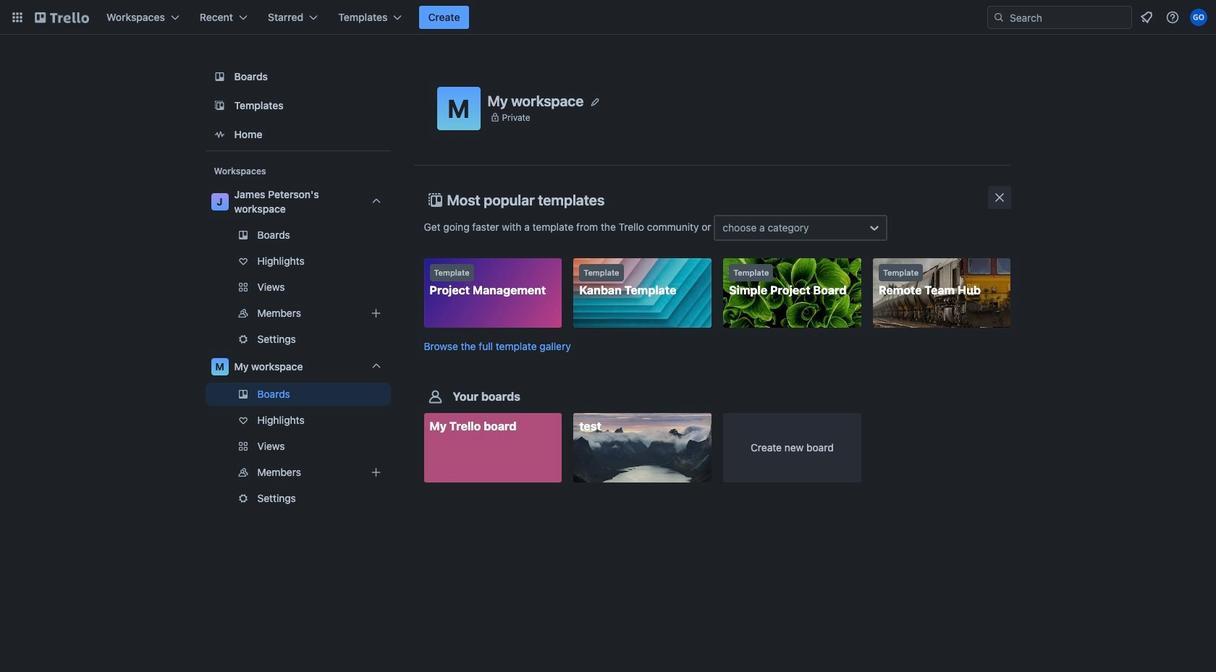 Task type: describe. For each thing, give the bounding box(es) containing it.
template board image
[[211, 97, 229, 114]]

add image
[[368, 464, 385, 482]]

search image
[[994, 12, 1005, 23]]

Search field
[[1005, 7, 1132, 28]]



Task type: locate. For each thing, give the bounding box(es) containing it.
add image
[[368, 305, 385, 322]]

primary element
[[0, 0, 1217, 35]]

gary orlando (garyorlando) image
[[1191, 9, 1208, 26]]

home image
[[211, 126, 229, 143]]

back to home image
[[35, 6, 89, 29]]

open information menu image
[[1166, 10, 1181, 25]]

0 notifications image
[[1139, 9, 1156, 26]]

board image
[[211, 68, 229, 85]]



Task type: vqa. For each thing, say whether or not it's contained in the screenshot.
rightmost Table
no



